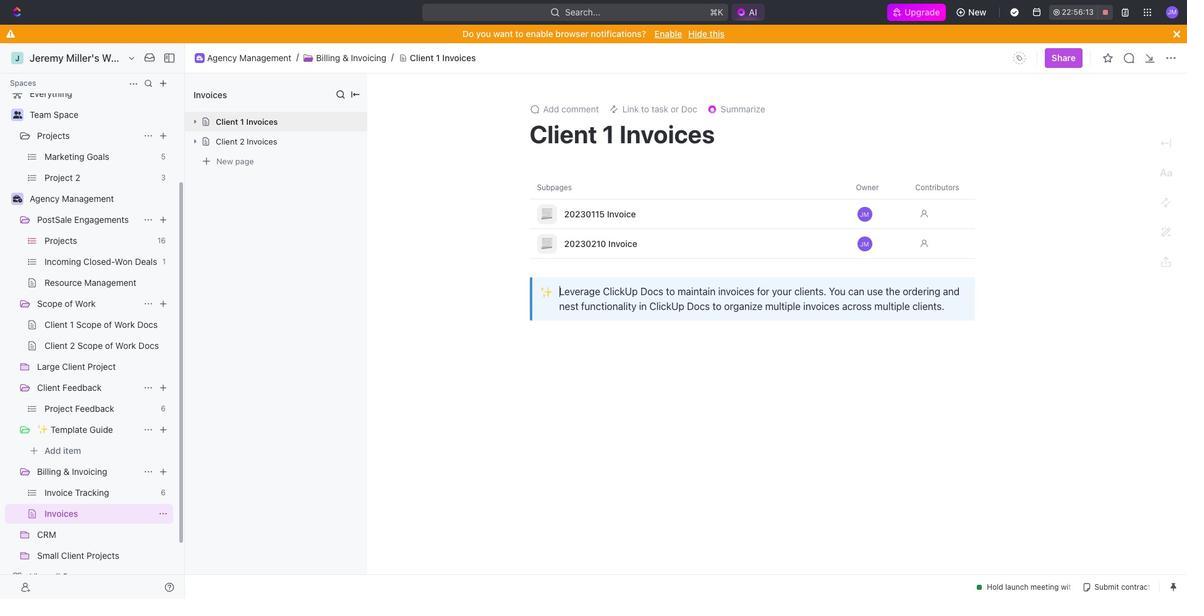 Task type: vqa. For each thing, say whether or not it's contained in the screenshot.
'AGENCY MANAGEMENT' inside tree
yes



Task type: describe. For each thing, give the bounding box(es) containing it.
1 vertical spatial management
[[62, 194, 114, 204]]

0 vertical spatial projects link
[[37, 126, 139, 146]]

project feedback
[[45, 404, 114, 414]]

across
[[842, 301, 872, 312]]

want
[[493, 28, 513, 39]]

docs down maintain
[[687, 301, 710, 312]]

view all spaces
[[30, 572, 92, 583]]

16
[[158, 236, 166, 246]]

won
[[115, 257, 133, 267]]

marketing goals
[[45, 152, 109, 162]]

marketing goals link
[[45, 147, 156, 167]]

comment
[[562, 104, 599, 114]]

miller's
[[66, 53, 99, 64]]

jm button
[[1163, 2, 1183, 22]]

jeremy miller's workspace, , element
[[11, 52, 24, 64]]

work for 1
[[114, 320, 135, 330]]

client feedback link
[[37, 379, 139, 398]]

team space
[[30, 109, 78, 120]]

jeremy miller's workspace
[[30, 53, 153, 64]]

1 horizontal spatial clients.
[[913, 301, 945, 312]]

client 1 scope of work docs
[[45, 320, 158, 330]]

add subpage
[[907, 254, 955, 263]]

deals
[[135, 257, 157, 267]]

subpage
[[924, 254, 955, 263]]

do
[[463, 28, 474, 39]]

ordering
[[903, 286, 941, 297]]

project for project feedback
[[45, 404, 73, 414]]

client inside "client feedback" link
[[37, 383, 60, 393]]

upgrade link
[[887, 4, 946, 21]]

postsale engagements link
[[37, 210, 139, 230]]

sidebar navigation
[[0, 43, 187, 600]]

dropdown menu image
[[1010, 48, 1030, 68]]

billing & invoicing for the billing & invoicing link to the top
[[316, 52, 387, 63]]

doc
[[681, 104, 697, 114]]

jm inside dropdown button
[[1168, 8, 1177, 16]]

enable
[[526, 28, 553, 39]]

tracking
[[75, 488, 109, 499]]

scope for 1
[[76, 320, 102, 330]]

2 vertical spatial projects
[[87, 551, 119, 562]]

2 multiple from the left
[[875, 301, 910, 312]]

business time image for bottom agency management link
[[13, 195, 22, 203]]

0 vertical spatial &
[[343, 52, 349, 63]]

invoice tracking
[[45, 488, 109, 499]]

scope of work link
[[37, 294, 139, 314]]

3
[[161, 173, 166, 182]]

client 2 scope of work docs link
[[45, 336, 171, 356]]

new page
[[216, 156, 254, 166]]

client inside client 2 scope of work docs link
[[45, 341, 68, 351]]

incoming
[[45, 257, 81, 267]]

goals
[[87, 152, 109, 162]]

business time image for the right agency management link
[[197, 56, 203, 60]]

1 horizontal spatial invoices
[[804, 301, 840, 312]]

add subpage button
[[892, 251, 960, 266]]

0 horizontal spatial spaces
[[10, 79, 36, 88]]

0 vertical spatial billing & invoicing link
[[316, 52, 387, 63]]

✨ template guide link
[[37, 421, 139, 440]]

search...
[[565, 7, 601, 17]]

project feedback link
[[45, 400, 156, 419]]

invoice tracking link
[[45, 484, 156, 503]]

client inside client 1 scope of work docs link
[[45, 320, 68, 330]]

scope for 2
[[77, 341, 103, 351]]

1 vertical spatial agency management link
[[30, 189, 171, 209]]

everything link
[[5, 84, 171, 104]]

page
[[235, 156, 254, 166]]

2 for project 2
[[75, 173, 80, 183]]

item
[[63, 446, 81, 456]]

client 2 invoices
[[216, 137, 277, 147]]

agency management for bottom agency management link
[[30, 194, 114, 204]]

guide
[[90, 425, 113, 435]]

✨ for ✨ template guide
[[37, 425, 48, 435]]

organize
[[724, 301, 763, 312]]

0 vertical spatial of
[[65, 299, 73, 309]]

maintain
[[678, 286, 716, 297]]

project 2
[[45, 173, 80, 183]]

invoicing for the billing & invoicing link to the top
[[351, 52, 387, 63]]

22:56:13 button
[[1049, 5, 1113, 20]]

0 vertical spatial projects
[[37, 131, 70, 141]]

📃 for 20230115 invoice
[[541, 209, 553, 220]]

space
[[54, 109, 78, 120]]

postsale engagements
[[37, 215, 129, 225]]

large client project
[[37, 362, 116, 372]]

ai button
[[732, 4, 765, 21]]

the
[[886, 286, 900, 297]]

20230115
[[564, 209, 605, 219]]

browser
[[556, 28, 589, 39]]

for
[[757, 286, 770, 297]]

summarize
[[721, 104, 765, 114]]

1 horizontal spatial agency management link
[[207, 52, 292, 63]]

task
[[652, 104, 669, 114]]

use
[[867, 286, 883, 297]]

spaces inside tree
[[62, 572, 92, 583]]

project 2 link
[[45, 168, 156, 188]]

contributors
[[916, 183, 960, 192]]

link to task or doc button
[[604, 101, 702, 118]]

2 for client 2 scope of work docs
[[70, 341, 75, 351]]

jm for 20230210 invoice
[[861, 240, 869, 248]]

add item
[[45, 446, 81, 456]]

team
[[30, 109, 51, 120]]

add item button
[[5, 442, 173, 461]]

small
[[37, 551, 59, 562]]

link to task or doc
[[623, 104, 697, 114]]

tree inside "sidebar" navigation
[[5, 84, 173, 600]]

upgrade
[[905, 7, 940, 17]]

✨ template guide
[[37, 425, 113, 435]]

resource management
[[45, 278, 136, 288]]

feedback for project feedback
[[75, 404, 114, 414]]

jeremy
[[30, 53, 64, 64]]



Task type: locate. For each thing, give the bounding box(es) containing it.
crm link
[[37, 526, 171, 546]]

0 vertical spatial clickup
[[603, 286, 638, 297]]

agency
[[207, 52, 237, 63], [30, 194, 60, 204]]

project inside large client project link
[[88, 362, 116, 372]]

1
[[436, 52, 440, 63], [240, 117, 244, 127], [603, 119, 615, 148], [162, 257, 166, 267], [70, 320, 74, 330]]

owner
[[856, 183, 879, 192]]

0 vertical spatial management
[[239, 52, 292, 63]]

new for new page
[[216, 156, 233, 166]]

resource management link
[[45, 273, 171, 293]]

invoice left "tracking"
[[45, 488, 73, 499]]

to left maintain
[[666, 286, 675, 297]]

📃 button for 20230210
[[537, 234, 557, 254]]

tree
[[5, 84, 173, 600]]

0 vertical spatial new
[[969, 7, 987, 17]]

2 vertical spatial project
[[45, 404, 73, 414]]

1 📃 from the top
[[541, 209, 553, 220]]

client inside small client projects link
[[61, 551, 84, 562]]

1 vertical spatial add
[[907, 254, 922, 263]]

1 horizontal spatial multiple
[[875, 301, 910, 312]]

template
[[51, 425, 87, 435]]

0 vertical spatial 📃 button
[[537, 204, 557, 224]]

1 vertical spatial 2
[[75, 173, 80, 183]]

projects down team space
[[37, 131, 70, 141]]

and
[[943, 286, 960, 297]]

project down client 2 scope of work docs
[[88, 362, 116, 372]]

0 horizontal spatial business time image
[[13, 195, 22, 203]]

add left item
[[45, 446, 61, 456]]

2 vertical spatial of
[[105, 341, 113, 351]]

of down client 1 scope of work docs link
[[105, 341, 113, 351]]

resource
[[45, 278, 82, 288]]

1 horizontal spatial business time image
[[197, 56, 203, 60]]

can
[[849, 286, 865, 297]]

invoice inside "sidebar" navigation
[[45, 488, 73, 499]]

agency for bottom agency management link
[[30, 194, 60, 204]]

billing & invoicing inside tree
[[37, 467, 107, 477]]

0 vertical spatial 2
[[240, 137, 245, 147]]

project for project 2
[[45, 173, 73, 183]]

feedback up project feedback
[[63, 383, 102, 393]]

1 horizontal spatial billing & invoicing
[[316, 52, 387, 63]]

&
[[343, 52, 349, 63], [63, 467, 70, 477]]

work up client 2 scope of work docs link
[[114, 320, 135, 330]]

1 vertical spatial scope
[[76, 320, 102, 330]]

1 vertical spatial invoices
[[804, 301, 840, 312]]

of for 2
[[105, 341, 113, 351]]

subpages
[[537, 183, 572, 192]]

tree containing everything
[[5, 84, 173, 600]]

notifications?
[[591, 28, 646, 39]]

1 horizontal spatial clickup
[[650, 301, 685, 312]]

client 1 invoices down do
[[410, 52, 476, 63]]

add
[[543, 104, 559, 114], [907, 254, 922, 263], [45, 446, 61, 456]]

0 vertical spatial invoicing
[[351, 52, 387, 63]]

team space link
[[30, 105, 171, 125]]

of down resource
[[65, 299, 73, 309]]

projects up incoming on the top left of page
[[45, 236, 77, 246]]

⌘k
[[710, 7, 724, 17]]

1 horizontal spatial &
[[343, 52, 349, 63]]

1 vertical spatial jm
[[861, 211, 869, 218]]

add left comment on the top of the page
[[543, 104, 559, 114]]

projects link
[[37, 126, 139, 146], [45, 231, 153, 251]]

multiple down your
[[765, 301, 801, 312]]

1 horizontal spatial billing & invoicing link
[[316, 52, 387, 63]]

incoming closed-won deals link
[[45, 252, 157, 272]]

1 horizontal spatial add
[[543, 104, 559, 114]]

0 vertical spatial agency management
[[207, 52, 292, 63]]

1 vertical spatial 6
[[161, 489, 166, 498]]

2 up 'page'
[[240, 137, 245, 147]]

0 vertical spatial billing & invoicing
[[316, 52, 387, 63]]

📃
[[541, 209, 553, 220], [541, 238, 553, 250]]

0 horizontal spatial agency management
[[30, 194, 114, 204]]

2 vertical spatial invoice
[[45, 488, 73, 499]]

0 horizontal spatial billing
[[37, 467, 61, 477]]

1 horizontal spatial new
[[969, 7, 987, 17]]

0 vertical spatial agency management link
[[207, 52, 292, 63]]

you
[[829, 286, 846, 297]]

1 vertical spatial projects link
[[45, 231, 153, 251]]

📃 button
[[537, 204, 557, 224], [537, 234, 557, 254]]

hide
[[689, 28, 707, 39]]

1 📃 button from the top
[[537, 204, 557, 224]]

user group image
[[13, 111, 22, 119]]

1 horizontal spatial spaces
[[62, 572, 92, 583]]

client 1 invoices down link
[[530, 119, 715, 148]]

leverage clickup docs to maintain invoices for your clients. you can use the ordering and nest functionality in clickup docs to organize multiple invoices across multiple clients.
[[559, 286, 963, 312]]

work for 2
[[115, 341, 136, 351]]

0 horizontal spatial invoices
[[718, 286, 755, 297]]

1 vertical spatial invoicing
[[72, 467, 107, 477]]

share
[[1052, 53, 1076, 63]]

0 vertical spatial project
[[45, 173, 73, 183]]

2 vertical spatial scope
[[77, 341, 103, 351]]

1 vertical spatial billing & invoicing link
[[37, 463, 139, 482]]

1 vertical spatial projects
[[45, 236, 77, 246]]

new inside button
[[969, 7, 987, 17]]

2 vertical spatial 2
[[70, 341, 75, 351]]

2 📃 from the top
[[541, 238, 553, 250]]

jm for 20230115 invoice
[[861, 211, 869, 218]]

1 vertical spatial invoice
[[609, 238, 638, 249]]

invoices down you at the right top of page
[[804, 301, 840, 312]]

invoice
[[607, 209, 636, 219], [609, 238, 638, 249], [45, 488, 73, 499]]

📃 button for 20230115
[[537, 204, 557, 224]]

0 horizontal spatial clients.
[[795, 286, 827, 297]]

0 vertical spatial billing
[[316, 52, 340, 63]]

1 vertical spatial clickup
[[650, 301, 685, 312]]

1 multiple from the left
[[765, 301, 801, 312]]

2 for client 2 invoices
[[240, 137, 245, 147]]

invoice down "20230115 invoice"
[[609, 238, 638, 249]]

📃 button left 20230210
[[537, 234, 557, 254]]

1 vertical spatial of
[[104, 320, 112, 330]]

clients. left you at the right top of page
[[795, 286, 827, 297]]

link
[[623, 104, 639, 114]]

2 up large client project
[[70, 341, 75, 351]]

everything
[[30, 88, 72, 99]]

project inside project feedback link
[[45, 404, 73, 414]]

clickup right in
[[650, 301, 685, 312]]

6 for tracking
[[161, 489, 166, 498]]

docs up client 2 scope of work docs link
[[137, 320, 158, 330]]

invoices up 'organize'
[[718, 286, 755, 297]]

billing & invoicing
[[316, 52, 387, 63], [37, 467, 107, 477]]

0 horizontal spatial clickup
[[603, 286, 638, 297]]

client inside large client project link
[[62, 362, 85, 372]]

1 vertical spatial business time image
[[13, 195, 22, 203]]

this
[[710, 28, 725, 39]]

1 vertical spatial work
[[114, 320, 135, 330]]

2 6 from the top
[[161, 489, 166, 498]]

1 vertical spatial ✨
[[37, 425, 48, 435]]

0 vertical spatial work
[[75, 299, 96, 309]]

0 vertical spatial scope
[[37, 299, 62, 309]]

business time image inside "sidebar" navigation
[[13, 195, 22, 203]]

2 horizontal spatial add
[[907, 254, 922, 263]]

project
[[45, 173, 73, 183], [88, 362, 116, 372], [45, 404, 73, 414]]

do you want to enable browser notifications? enable hide this
[[463, 28, 725, 39]]

new button
[[951, 2, 994, 22]]

closed-
[[83, 257, 115, 267]]

0 horizontal spatial add
[[45, 446, 61, 456]]

scope down client 1 scope of work docs
[[77, 341, 103, 351]]

2 vertical spatial work
[[115, 341, 136, 351]]

client
[[410, 52, 434, 63], [216, 117, 238, 127], [530, 119, 597, 148], [216, 137, 238, 147], [45, 320, 68, 330], [45, 341, 68, 351], [62, 362, 85, 372], [37, 383, 60, 393], [61, 551, 84, 562]]

incoming closed-won deals 1
[[45, 257, 166, 267]]

📃 for 20230210 invoice
[[541, 238, 553, 250]]

in
[[639, 301, 647, 312]]

1 vertical spatial 📃 button
[[537, 234, 557, 254]]

leverage
[[559, 286, 601, 297]]

1 6 from the top
[[161, 404, 166, 414]]

📃 button down subpages
[[537, 204, 557, 224]]

agency inside "sidebar" navigation
[[30, 194, 60, 204]]

0 horizontal spatial agency
[[30, 194, 60, 204]]

invoice for 20230115 invoice
[[607, 209, 636, 219]]

0 horizontal spatial new
[[216, 156, 233, 166]]

✨
[[540, 285, 553, 298], [37, 425, 48, 435]]

large
[[37, 362, 60, 372]]

add inside "sidebar" navigation
[[45, 446, 61, 456]]

projects link up goals
[[37, 126, 139, 146]]

multiple down the at the top right of page
[[875, 301, 910, 312]]

feedback
[[63, 383, 102, 393], [75, 404, 114, 414]]

you
[[476, 28, 491, 39]]

feedback down "client feedback" link at the bottom
[[75, 404, 114, 414]]

project up template
[[45, 404, 73, 414]]

scope down resource
[[37, 299, 62, 309]]

engagements
[[74, 215, 129, 225]]

1 inside incoming closed-won deals 1
[[162, 257, 166, 267]]

0 vertical spatial jm
[[1168, 8, 1177, 16]]

5
[[161, 152, 166, 161]]

2 vertical spatial add
[[45, 446, 61, 456]]

multiple
[[765, 301, 801, 312], [875, 301, 910, 312]]

0 horizontal spatial billing & invoicing
[[37, 467, 107, 477]]

or
[[671, 104, 679, 114]]

projects down crm link
[[87, 551, 119, 562]]

invoices inside tree
[[45, 509, 78, 520]]

6 for feedback
[[161, 404, 166, 414]]

2 📃 button from the top
[[537, 234, 557, 254]]

billing inside "sidebar" navigation
[[37, 467, 61, 477]]

agency management inside "sidebar" navigation
[[30, 194, 114, 204]]

to down maintain
[[713, 301, 722, 312]]

0 vertical spatial ✨
[[540, 285, 553, 298]]

0 horizontal spatial ✨
[[37, 425, 48, 435]]

jm
[[1168, 8, 1177, 16], [861, 211, 869, 218], [861, 240, 869, 248]]

0 vertical spatial invoices
[[718, 286, 755, 297]]

to right 'want'
[[515, 28, 524, 39]]

0 horizontal spatial agency management link
[[30, 189, 171, 209]]

business time image
[[197, 56, 203, 60], [13, 195, 22, 203]]

✨ for ✨
[[540, 285, 553, 298]]

docs down client 1 scope of work docs link
[[138, 341, 159, 351]]

1 horizontal spatial billing
[[316, 52, 340, 63]]

client 1 invoices up client 2 invoices
[[216, 117, 278, 127]]

0 vertical spatial 📃
[[541, 209, 553, 220]]

0 horizontal spatial client 1 invoices
[[216, 117, 278, 127]]

billing & invoicing for the bottom the billing & invoicing link
[[37, 467, 107, 477]]

0 horizontal spatial invoicing
[[72, 467, 107, 477]]

add left subpage
[[907, 254, 922, 263]]

work down client 1 scope of work docs link
[[115, 341, 136, 351]]

small client projects link
[[37, 547, 171, 567]]

& inside "sidebar" navigation
[[63, 467, 70, 477]]

1 vertical spatial &
[[63, 467, 70, 477]]

1 vertical spatial project
[[88, 362, 116, 372]]

add comment
[[543, 104, 599, 114]]

to inside dropdown button
[[641, 104, 649, 114]]

0 vertical spatial clients.
[[795, 286, 827, 297]]

crm
[[37, 530, 56, 541]]

spaces
[[10, 79, 36, 88], [62, 572, 92, 583]]

2 horizontal spatial client 1 invoices
[[530, 119, 715, 148]]

work down resource management
[[75, 299, 96, 309]]

invoicing for the bottom the billing & invoicing link
[[72, 467, 107, 477]]

client 2 scope of work docs
[[45, 341, 159, 351]]

1 vertical spatial 📃
[[541, 238, 553, 250]]

new
[[969, 7, 987, 17], [216, 156, 233, 166]]

ai
[[749, 7, 758, 17]]

agency management for the right agency management link
[[207, 52, 292, 63]]

1 vertical spatial spaces
[[62, 572, 92, 583]]

invoice for 20230210 invoice
[[609, 238, 638, 249]]

summarize button
[[702, 101, 770, 118]]

✨ left template
[[37, 425, 48, 435]]

📃 down subpages
[[541, 209, 553, 220]]

0 horizontal spatial multiple
[[765, 301, 801, 312]]

invoices
[[718, 286, 755, 297], [804, 301, 840, 312]]

of up client 2 scope of work docs link
[[104, 320, 112, 330]]

enable
[[655, 28, 682, 39]]

1 vertical spatial new
[[216, 156, 233, 166]]

add for add comment
[[543, 104, 559, 114]]

2 vertical spatial jm
[[861, 240, 869, 248]]

20230115 invoice
[[564, 209, 636, 219]]

docs up in
[[641, 286, 664, 297]]

client feedback
[[37, 383, 102, 393]]

1 vertical spatial agency management
[[30, 194, 114, 204]]

spaces down jeremy miller's workspace, , element at the top left
[[10, 79, 36, 88]]

spaces down small client projects in the bottom left of the page
[[62, 572, 92, 583]]

add for add subpage
[[907, 254, 922, 263]]

project down the marketing
[[45, 173, 73, 183]]

0 vertical spatial agency
[[207, 52, 237, 63]]

0 horizontal spatial &
[[63, 467, 70, 477]]

to right link
[[641, 104, 649, 114]]

2 vertical spatial management
[[84, 278, 136, 288]]

new for new
[[969, 7, 987, 17]]

invoice up 20230210 invoice
[[607, 209, 636, 219]]

feedback for client feedback
[[63, 383, 102, 393]]

of for 1
[[104, 320, 112, 330]]

📃 left 20230210
[[541, 238, 553, 250]]

billing & invoicing link
[[316, 52, 387, 63], [37, 463, 139, 482]]

0 vertical spatial spaces
[[10, 79, 36, 88]]

large client project link
[[37, 357, 171, 377]]

functionality
[[581, 301, 637, 312]]

✨ inside "link"
[[37, 425, 48, 435]]

6
[[161, 404, 166, 414], [161, 489, 166, 498]]

new left 'page'
[[216, 156, 233, 166]]

project inside project 2 link
[[45, 173, 73, 183]]

2 down marketing goals
[[75, 173, 80, 183]]

1 horizontal spatial client 1 invoices
[[410, 52, 476, 63]]

invoicing inside tree
[[72, 467, 107, 477]]

1 vertical spatial feedback
[[75, 404, 114, 414]]

agency for the right agency management link
[[207, 52, 237, 63]]

1 vertical spatial billing & invoicing
[[37, 467, 107, 477]]

1 vertical spatial billing
[[37, 467, 61, 477]]

0 vertical spatial feedback
[[63, 383, 102, 393]]

scope down scope of work link
[[76, 320, 102, 330]]

add for add item
[[45, 446, 61, 456]]

1 vertical spatial agency
[[30, 194, 60, 204]]

clickup up functionality
[[603, 286, 638, 297]]

0 horizontal spatial billing & invoicing link
[[37, 463, 139, 482]]

✨ left leverage
[[540, 285, 553, 298]]

new right 'upgrade'
[[969, 7, 987, 17]]

1 vertical spatial clients.
[[913, 301, 945, 312]]

20230210
[[564, 238, 606, 249]]

marketing
[[45, 152, 84, 162]]

nest
[[559, 301, 579, 312]]

projects link up closed-
[[45, 231, 153, 251]]

clients. down ordering
[[913, 301, 945, 312]]

1 horizontal spatial invoicing
[[351, 52, 387, 63]]

0 vertical spatial add
[[543, 104, 559, 114]]



